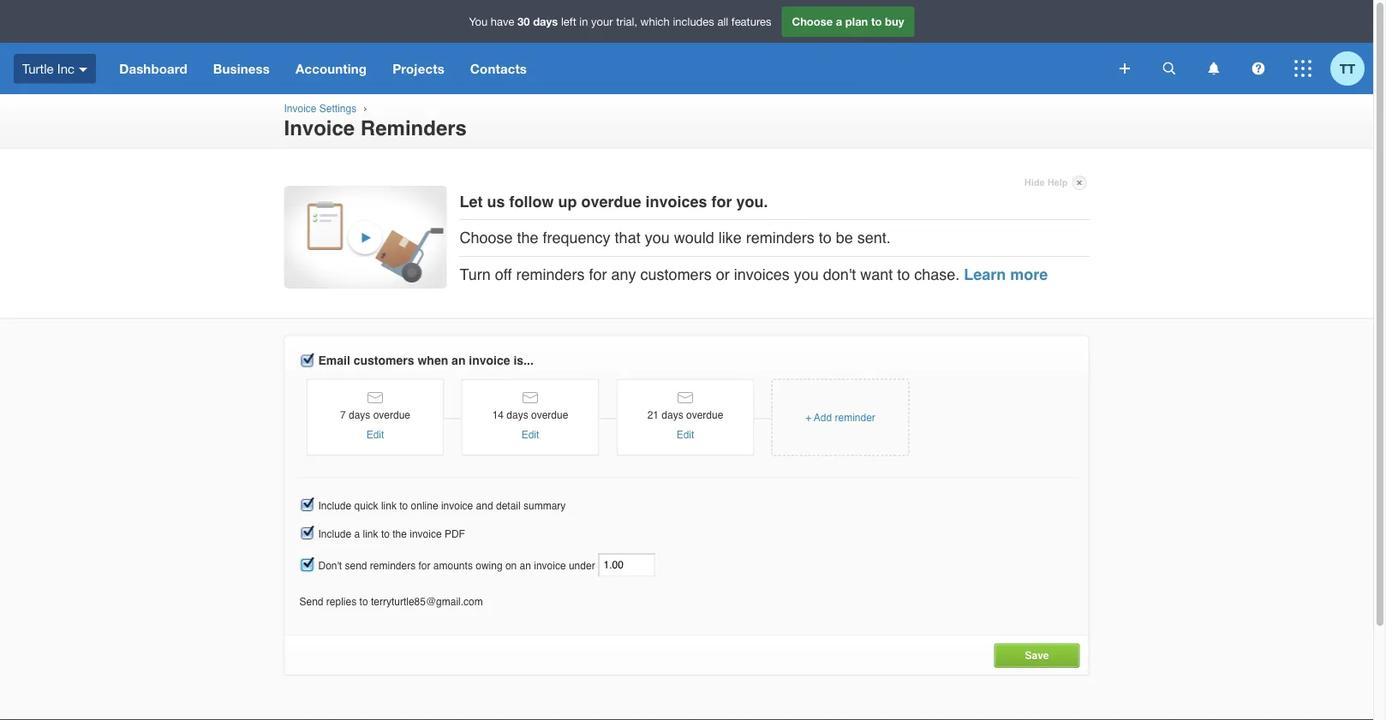 Task type: locate. For each thing, give the bounding box(es) containing it.
for left you.
[[711, 193, 732, 210]]

1 vertical spatial choose
[[460, 229, 513, 247]]

1 vertical spatial invoices
[[734, 266, 790, 283]]

edit inside 21 days overdue edit
[[676, 429, 694, 441]]

0 horizontal spatial a
[[354, 528, 360, 540]]

edit for 21
[[676, 429, 694, 441]]

a for choose
[[836, 15, 842, 28]]

days for 7 days overdue edit
[[349, 409, 370, 421]]

0 vertical spatial link
[[381, 500, 397, 512]]

contacts
[[470, 61, 527, 76]]

link
[[381, 500, 397, 512], [363, 528, 378, 540]]

0 vertical spatial choose
[[792, 15, 833, 28]]

features
[[731, 15, 771, 28]]

like
[[718, 229, 742, 247]]

overdue inside 14 days overdue edit
[[531, 409, 568, 421]]

for for an
[[418, 560, 430, 572]]

0 horizontal spatial you
[[645, 229, 670, 247]]

invoice
[[469, 354, 510, 367], [441, 500, 473, 512], [410, 528, 442, 540], [534, 560, 566, 572]]

2 invoice from the top
[[284, 116, 355, 140]]

you
[[645, 229, 670, 247], [794, 266, 819, 283]]

reminders up turn off reminders for any customers or invoices you don't want to chase. learn more
[[746, 229, 814, 247]]

choose
[[792, 15, 833, 28], [460, 229, 513, 247]]

1 invoice from the top
[[284, 103, 317, 115]]

0 vertical spatial you
[[645, 229, 670, 247]]

send replies to  terryturtle85@gmail.com
[[299, 596, 483, 608]]

navigation
[[106, 43, 1108, 94]]

1 include from the top
[[318, 500, 351, 512]]

0 vertical spatial a
[[836, 15, 842, 28]]

edit inside the 7 days overdue edit
[[366, 429, 384, 441]]

1 horizontal spatial for
[[589, 266, 607, 283]]

invoice down invoice settings link
[[284, 116, 355, 140]]

contacts button
[[457, 43, 540, 94]]

follow
[[509, 193, 554, 210]]

to down include quick link to online invoice and detail summary
[[381, 528, 390, 540]]

days right 14
[[507, 409, 528, 421]]

1 vertical spatial link
[[363, 528, 378, 540]]

include right include quick link to online invoice and detail summary button
[[318, 500, 351, 512]]

0 vertical spatial for
[[711, 193, 732, 210]]

the
[[517, 229, 538, 247], [393, 528, 407, 540]]

choose left plan
[[792, 15, 833, 28]]

to left online
[[399, 500, 408, 512]]

+
[[805, 412, 811, 424]]

2 horizontal spatial edit
[[676, 429, 694, 441]]

choose down us at the left of the page
[[460, 229, 513, 247]]

for left any
[[589, 266, 607, 283]]

0 horizontal spatial reminders
[[370, 560, 416, 572]]

2 horizontal spatial for
[[711, 193, 732, 210]]

a down the quick
[[354, 528, 360, 540]]

send
[[299, 596, 323, 608]]

dashboard link
[[106, 43, 200, 94]]

1 horizontal spatial an
[[520, 560, 531, 572]]

the down follow
[[517, 229, 538, 247]]

0 horizontal spatial invoices
[[646, 193, 707, 210]]

svg image
[[1208, 62, 1219, 75], [1252, 62, 1265, 75], [1120, 63, 1130, 74], [79, 67, 87, 72]]

you left don't
[[794, 266, 819, 283]]

1 vertical spatial include
[[318, 528, 351, 540]]

1 horizontal spatial invoices
[[734, 266, 790, 283]]

hide help link
[[1024, 173, 1087, 193]]

link right the quick
[[381, 500, 397, 512]]

days inside 14 days overdue edit
[[507, 409, 528, 421]]

0 horizontal spatial for
[[418, 560, 430, 572]]

overdue for 21 days overdue edit
[[686, 409, 723, 421]]

1 horizontal spatial you
[[794, 266, 819, 283]]

Include quick link to online invoice and detail summary button
[[299, 498, 315, 513]]

0 vertical spatial an
[[452, 354, 466, 367]]

you right that
[[645, 229, 670, 247]]

customers
[[640, 266, 712, 283], [354, 354, 414, 367]]

2 include from the top
[[318, 528, 351, 540]]

us
[[487, 193, 505, 210]]

that
[[615, 229, 640, 247]]

buy
[[885, 15, 904, 28]]

customers down choose the frequency that you would like reminders to be sent.
[[640, 266, 712, 283]]

to right want
[[897, 266, 910, 283]]

turtle
[[22, 61, 54, 76]]

1 horizontal spatial reminders
[[516, 266, 585, 283]]

reminders for you
[[516, 266, 585, 283]]

any
[[611, 266, 636, 283]]

invoices up choose the frequency that you would like reminders to be sent.
[[646, 193, 707, 210]]

14 days overdue edit
[[492, 409, 568, 441]]

edit
[[366, 429, 384, 441], [521, 429, 539, 441], [676, 429, 694, 441]]

let us follow up overdue invoices for you.
[[460, 193, 768, 210]]

up
[[558, 193, 577, 210]]

svg image
[[1294, 60, 1312, 77], [1163, 62, 1176, 75]]

invoice left settings
[[284, 103, 317, 115]]

all
[[717, 15, 728, 28]]

Email customers when an invoice is... button
[[299, 354, 315, 369]]

an
[[452, 354, 466, 367], [520, 560, 531, 572]]

days right 7
[[349, 409, 370, 421]]

1 vertical spatial a
[[354, 528, 360, 540]]

edit inside 14 days overdue edit
[[521, 429, 539, 441]]

1 horizontal spatial edit
[[521, 429, 539, 441]]

overdue inside the 7 days overdue edit
[[373, 409, 410, 421]]

to left "buy"
[[871, 15, 882, 28]]

1 horizontal spatial svg image
[[1294, 60, 1312, 77]]

invoices right or
[[734, 266, 790, 283]]

reminders
[[746, 229, 814, 247], [516, 266, 585, 283], [370, 560, 416, 572]]

for left amounts
[[418, 560, 430, 572]]

None text field
[[598, 554, 655, 577]]

2 vertical spatial reminders
[[370, 560, 416, 572]]

detail
[[496, 500, 521, 512]]

hide help
[[1024, 177, 1068, 188]]

in
[[579, 15, 588, 28]]

1 edit from the left
[[366, 429, 384, 441]]

under
[[569, 560, 595, 572]]

days inside 21 days overdue edit
[[662, 409, 683, 421]]

reminders down frequency
[[516, 266, 585, 283]]

to
[[871, 15, 882, 28], [819, 229, 832, 247], [897, 266, 910, 283], [399, 500, 408, 512], [381, 528, 390, 540], [359, 596, 368, 608]]

Include a link to the invoice PDF button
[[299, 526, 315, 542]]

1 horizontal spatial customers
[[640, 266, 712, 283]]

1 vertical spatial customers
[[354, 354, 414, 367]]

accounting button
[[283, 43, 380, 94]]

7 days overdue edit
[[340, 409, 410, 441]]

want
[[860, 266, 893, 283]]

add
[[814, 412, 832, 424]]

0 vertical spatial invoice
[[284, 103, 317, 115]]

choose for choose a plan to buy
[[792, 15, 833, 28]]

0 horizontal spatial link
[[363, 528, 378, 540]]

be
[[836, 229, 853, 247]]

invoices
[[646, 193, 707, 210], [734, 266, 790, 283]]

a
[[836, 15, 842, 28], [354, 528, 360, 540]]

choose the frequency that you would like reminders to be sent.
[[460, 229, 891, 247]]

a for include
[[354, 528, 360, 540]]

have
[[491, 15, 514, 28]]

days for 21 days overdue edit
[[662, 409, 683, 421]]

left
[[561, 15, 576, 28]]

14
[[492, 409, 504, 421]]

invoice
[[284, 103, 317, 115], [284, 116, 355, 140]]

edit for 7
[[366, 429, 384, 441]]

0 vertical spatial invoices
[[646, 193, 707, 210]]

email customers when an invoice is...
[[318, 354, 534, 367]]

2 edit from the left
[[521, 429, 539, 441]]

for
[[711, 193, 732, 210], [589, 266, 607, 283], [418, 560, 430, 572]]

email
[[318, 354, 350, 367]]

navigation containing dashboard
[[106, 43, 1108, 94]]

days inside the 7 days overdue edit
[[349, 409, 370, 421]]

include right include a link to the invoice pdf button
[[318, 528, 351, 540]]

let
[[460, 193, 483, 210]]

30
[[518, 15, 530, 28]]

customers left when
[[354, 354, 414, 367]]

1 vertical spatial reminders
[[516, 266, 585, 283]]

don't
[[823, 266, 856, 283]]

days
[[533, 15, 558, 28], [349, 409, 370, 421], [507, 409, 528, 421], [662, 409, 683, 421]]

days right 21 in the bottom of the page
[[662, 409, 683, 421]]

dashboard
[[119, 61, 187, 76]]

learn
[[964, 266, 1006, 283]]

quick
[[354, 500, 378, 512]]

include quick link to online invoice and detail summary
[[318, 500, 566, 512]]

tt
[[1340, 61, 1355, 76]]

1 horizontal spatial a
[[836, 15, 842, 28]]

your
[[591, 15, 613, 28]]

3 edit from the left
[[676, 429, 694, 441]]

0 horizontal spatial svg image
[[1163, 62, 1176, 75]]

more
[[1010, 266, 1048, 283]]

overdue up that
[[581, 193, 641, 210]]

turn
[[460, 266, 491, 283]]

banner
[[0, 0, 1373, 94]]

owing
[[476, 560, 502, 572]]

overdue right 21 in the bottom of the page
[[686, 409, 723, 421]]

0 horizontal spatial choose
[[460, 229, 513, 247]]

overdue for 7 days overdue edit
[[373, 409, 410, 421]]

reminders down include a link to the invoice pdf
[[370, 560, 416, 572]]

overdue right 14
[[531, 409, 568, 421]]

the down include quick link to online invoice and detail summary
[[393, 528, 407, 540]]

0 vertical spatial include
[[318, 500, 351, 512]]

reminder
[[835, 412, 875, 424]]

0 vertical spatial reminders
[[746, 229, 814, 247]]

0 horizontal spatial edit
[[366, 429, 384, 441]]

is...
[[514, 354, 534, 367]]

invoice left "and"
[[441, 500, 473, 512]]

for for invoices
[[589, 266, 607, 283]]

link down the quick
[[363, 528, 378, 540]]

0 horizontal spatial the
[[393, 528, 407, 540]]

0 vertical spatial the
[[517, 229, 538, 247]]

an right the on
[[520, 560, 531, 572]]

overdue inside 21 days overdue edit
[[686, 409, 723, 421]]

1 horizontal spatial choose
[[792, 15, 833, 28]]

overdue right 7
[[373, 409, 410, 421]]

1 vertical spatial invoice
[[284, 116, 355, 140]]

2 vertical spatial for
[[418, 560, 430, 572]]

Don't send reminders for amounts owing on an invoice under button
[[299, 558, 315, 573]]

invoice for invoice settings
[[284, 103, 317, 115]]

1 vertical spatial the
[[393, 528, 407, 540]]

1 horizontal spatial link
[[381, 500, 397, 512]]

an right when
[[452, 354, 466, 367]]

link for a
[[363, 528, 378, 540]]

invoice left is...
[[469, 354, 510, 367]]

1 vertical spatial for
[[589, 266, 607, 283]]

a left plan
[[836, 15, 842, 28]]



Task type: describe. For each thing, give the bounding box(es) containing it.
business button
[[200, 43, 283, 94]]

tt button
[[1330, 43, 1373, 94]]

include for include quick link to online invoice and detail summary
[[318, 500, 351, 512]]

don't send reminders for amounts owing on an invoice under
[[318, 560, 595, 572]]

2 horizontal spatial reminders
[[746, 229, 814, 247]]

sent.
[[857, 229, 891, 247]]

21
[[647, 409, 659, 421]]

on
[[505, 560, 517, 572]]

or
[[716, 266, 730, 283]]

projects
[[393, 61, 444, 76]]

21 days overdue edit
[[647, 409, 723, 441]]

you
[[469, 15, 488, 28]]

invoice down online
[[410, 528, 442, 540]]

trial,
[[616, 15, 637, 28]]

invoice for invoice reminders
[[284, 116, 355, 140]]

inc
[[57, 61, 75, 76]]

pdf
[[445, 528, 465, 540]]

save button
[[1025, 650, 1049, 662]]

terryturtle85@gmail.com
[[371, 596, 483, 608]]

0 horizontal spatial customers
[[354, 354, 414, 367]]

send
[[345, 560, 367, 572]]

frequency
[[543, 229, 610, 247]]

projects button
[[380, 43, 457, 94]]

svg image inside turtle inc popup button
[[79, 67, 87, 72]]

invoice settings link
[[284, 103, 357, 115]]

choose for choose the frequency that you would like reminders to be sent.
[[460, 229, 513, 247]]

overdue for 14 days overdue edit
[[531, 409, 568, 421]]

0 vertical spatial customers
[[640, 266, 712, 283]]

reminders
[[361, 116, 467, 140]]

you.
[[736, 193, 768, 210]]

reminders for invoice
[[370, 560, 416, 572]]

online
[[411, 500, 438, 512]]

you have 30 days left in your trial, which includes all features
[[469, 15, 771, 28]]

when
[[418, 354, 448, 367]]

would
[[674, 229, 714, 247]]

learn more link
[[964, 266, 1048, 283]]

help
[[1047, 177, 1068, 188]]

invoice left under
[[534, 560, 566, 572]]

settings
[[319, 103, 357, 115]]

days right 30
[[533, 15, 558, 28]]

invoice reminders
[[284, 116, 467, 140]]

hide
[[1024, 177, 1045, 188]]

business
[[213, 61, 270, 76]]

choose a plan to buy
[[792, 15, 904, 28]]

turtle inc
[[22, 61, 75, 76]]

1 vertical spatial you
[[794, 266, 819, 283]]

plan
[[845, 15, 868, 28]]

invoice settings
[[284, 103, 357, 115]]

accounting
[[296, 61, 367, 76]]

and
[[476, 500, 493, 512]]

to right 'replies'
[[359, 596, 368, 608]]

1 horizontal spatial the
[[517, 229, 538, 247]]

1 vertical spatial an
[[520, 560, 531, 572]]

+ add reminder
[[805, 412, 875, 424]]

turn off reminders for any customers or invoices you don't want to chase. learn more
[[460, 266, 1048, 283]]

include for include a link to the invoice pdf
[[318, 528, 351, 540]]

days for 14 days overdue edit
[[507, 409, 528, 421]]

don't
[[318, 560, 342, 572]]

link for quick
[[381, 500, 397, 512]]

summary
[[523, 500, 566, 512]]

turtle inc button
[[0, 43, 106, 94]]

amounts
[[433, 560, 473, 572]]

save
[[1025, 650, 1049, 662]]

0 horizontal spatial an
[[452, 354, 466, 367]]

includes
[[673, 15, 714, 28]]

which
[[640, 15, 670, 28]]

include a link to the invoice pdf
[[318, 528, 465, 540]]

to left the be
[[819, 229, 832, 247]]

banner containing dashboard
[[0, 0, 1373, 94]]

edit for 14
[[521, 429, 539, 441]]

chase.
[[914, 266, 960, 283]]

7
[[340, 409, 346, 421]]

off
[[495, 266, 512, 283]]

replies
[[326, 596, 357, 608]]



Task type: vqa. For each thing, say whether or not it's contained in the screenshot.
the bottom payments
no



